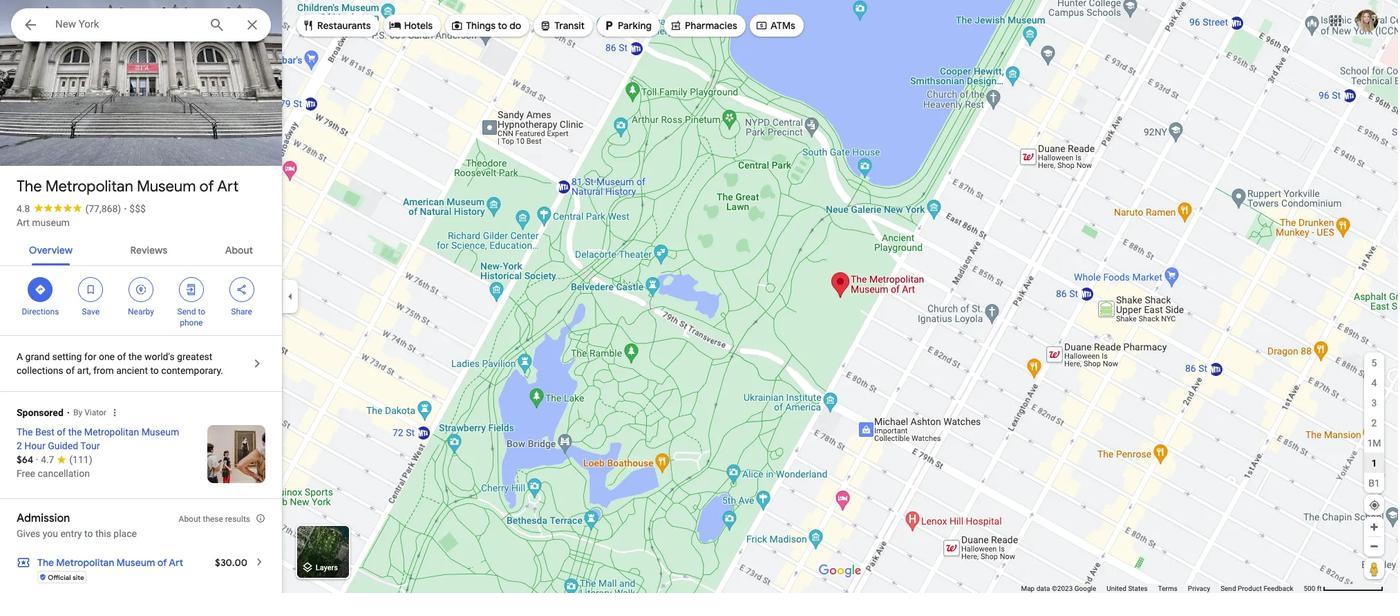 Task type: locate. For each thing, give the bounding box(es) containing it.
2 vertical spatial art
[[169, 557, 183, 569]]

museum down place
[[117, 557, 155, 569]]

0 vertical spatial the
[[128, 351, 142, 362]]

send inside send product feedback button
[[1221, 585, 1237, 593]]

tour
[[80, 440, 100, 452]]

museum up $$$
[[137, 177, 196, 196]]

entry
[[60, 528, 82, 539]]

 button
[[11, 8, 50, 44]]

show your location image
[[1369, 499, 1382, 512]]

1
[[1372, 457, 1378, 468]]

tab list inside google maps element
[[0, 232, 282, 266]]

a
[[17, 351, 23, 362]]

0 vertical spatial ·
[[124, 203, 127, 214]]

the up official
[[37, 557, 54, 569]]

these
[[203, 514, 223, 524]]

· left 4.7
[[36, 454, 38, 465]]

contemporary.
[[161, 365, 223, 376]]


[[236, 282, 248, 297]]

by
[[73, 408, 82, 418]]

$64
[[17, 454, 33, 466]]

price: expensive element
[[130, 203, 146, 214]]

the up hour
[[17, 427, 33, 438]]

directions
[[22, 307, 59, 317]]

 things to do
[[451, 18, 522, 33]]

0 vertical spatial send
[[177, 307, 196, 317]]

1 vertical spatial about
[[179, 514, 201, 524]]

1 vertical spatial the
[[17, 427, 33, 438]]

the inside the best of the metropolitan museum 2 hour guided tour
[[17, 427, 33, 438]]

1 horizontal spatial the
[[128, 351, 142, 362]]

 hotels
[[389, 18, 433, 33]]

77,868 reviews element
[[85, 203, 121, 214]]

atms
[[771, 19, 796, 32]]

united
[[1107, 585, 1127, 593]]

send inside send to phone
[[177, 307, 196, 317]]

the
[[17, 177, 42, 196], [17, 427, 33, 438], [37, 557, 54, 569]]

footer containing map data ©2023 google
[[1022, 584, 1304, 593]]

None field
[[55, 16, 198, 32]]

to up the phone
[[198, 307, 205, 317]]

0 vertical spatial about
[[225, 244, 253, 257]]

the up ancient
[[128, 351, 142, 362]]

to inside  things to do
[[498, 19, 508, 32]]

things
[[466, 19, 496, 32]]

about
[[225, 244, 253, 257], [179, 514, 201, 524]]

gives
[[17, 528, 40, 539]]

of
[[200, 177, 214, 196], [117, 351, 126, 362], [66, 365, 75, 376], [57, 427, 66, 438], [157, 557, 167, 569]]

1 vertical spatial ·
[[36, 454, 38, 465]]

0 horizontal spatial about
[[179, 514, 201, 524]]

1 vertical spatial 2
[[17, 440, 22, 452]]

admission
[[17, 512, 70, 526]]

4.7 stars 111 reviews image
[[41, 453, 92, 467]]

0 vertical spatial the metropolitan museum of art
[[17, 177, 239, 196]]

0 horizontal spatial the
[[68, 427, 82, 438]]

500
[[1304, 585, 1316, 593]]

the for official site
[[37, 557, 54, 569]]

a grand setting for one of the world's greatest collections of art, from ancient to contemporary.
[[17, 351, 223, 376]]

map
[[1022, 585, 1035, 593]]

1 vertical spatial the metropolitan museum of art
[[37, 557, 183, 569]]

footer inside google maps element
[[1022, 584, 1304, 593]]

0 vertical spatial the
[[17, 177, 42, 196]]

the metropolitan museum of art up '· $$$'
[[17, 177, 239, 196]]

send left the product
[[1221, 585, 1237, 593]]

send
[[177, 307, 196, 317], [1221, 585, 1237, 593]]

show street view coverage image
[[1365, 559, 1385, 579]]

about up 
[[225, 244, 253, 257]]

museum down sponsored · by viator element at the left bottom
[[141, 427, 179, 438]]

google maps element
[[0, 0, 1399, 593]]

museum
[[137, 177, 196, 196], [141, 427, 179, 438], [117, 557, 155, 569]]

art left $30.00
[[169, 557, 183, 569]]

(77,868)
[[85, 203, 121, 214]]

to inside the a grand setting for one of the world's greatest collections of art, from ancient to contemporary.
[[150, 365, 159, 376]]

site
[[73, 573, 84, 582]]

1 horizontal spatial send
[[1221, 585, 1237, 593]]

the inside the best of the metropolitan museum 2 hour guided tour
[[68, 427, 82, 438]]

0 horizontal spatial art
[[17, 217, 30, 228]]

the
[[128, 351, 142, 362], [68, 427, 82, 438]]

1 horizontal spatial 2
[[1372, 417, 1378, 428]]

1 vertical spatial museum
[[141, 427, 179, 438]]

the up 4.8
[[17, 177, 42, 196]]

 pharmacies
[[670, 18, 738, 33]]

overview button
[[18, 232, 84, 266]]

transit
[[555, 19, 585, 32]]

about button
[[214, 232, 264, 266]]

art down 4.8
[[17, 217, 30, 228]]

states
[[1129, 585, 1148, 593]]

1 vertical spatial art
[[17, 217, 30, 228]]

to left do in the left of the page
[[498, 19, 508, 32]]

0 vertical spatial metropolitan
[[45, 177, 133, 196]]

official
[[48, 573, 71, 582]]

do
[[510, 19, 522, 32]]

gives you entry to this place
[[17, 528, 137, 539]]

metropolitan
[[45, 177, 133, 196], [84, 427, 139, 438], [56, 557, 114, 569]]

about for about
[[225, 244, 253, 257]]

by viator
[[73, 408, 106, 418]]

2 up $64
[[17, 440, 22, 452]]


[[84, 282, 97, 297]]

the up guided on the bottom
[[68, 427, 82, 438]]

$30.00
[[215, 557, 248, 569]]

none field inside new york field
[[55, 16, 198, 32]]

the metropolitan museum of art
[[17, 177, 239, 196], [37, 557, 183, 569]]

about left these at the bottom left of the page
[[179, 514, 201, 524]]

about inside button
[[225, 244, 253, 257]]

best
[[35, 427, 55, 438]]

2 up 1m button
[[1372, 417, 1378, 428]]

· left $$$
[[124, 203, 127, 214]]

2 horizontal spatial art
[[217, 177, 239, 196]]

to inside send to phone
[[198, 307, 205, 317]]

566,886 photos button
[[10, 131, 117, 156]]

you
[[43, 528, 58, 539]]

a grand setting for one of the world's greatest collections of art, from ancient to contemporary. button
[[0, 336, 282, 391]]

art
[[217, 177, 239, 196], [17, 217, 30, 228], [169, 557, 183, 569]]

photos
[[77, 137, 112, 150]]

1 vertical spatial the
[[68, 427, 82, 438]]

1 vertical spatial send
[[1221, 585, 1237, 593]]

share
[[231, 307, 252, 317]]

1 horizontal spatial about
[[225, 244, 253, 257]]

tab list
[[0, 232, 282, 266]]

5 4 3 2
[[1372, 357, 1378, 428]]

0 vertical spatial 2
[[1372, 417, 1378, 428]]

about these results image
[[256, 514, 266, 523]]

viator
[[84, 408, 106, 418]]

tab list containing overview
[[0, 232, 282, 266]]


[[603, 18, 615, 33]]

2 vertical spatial the
[[37, 557, 54, 569]]

send for send to phone
[[177, 307, 196, 317]]

of inside the best of the metropolitan museum 2 hour guided tour
[[57, 427, 66, 438]]

privacy button
[[1189, 584, 1211, 593]]

to down world's
[[150, 365, 159, 376]]

566,886 photos
[[35, 137, 112, 150]]

0 horizontal spatial 2
[[17, 440, 22, 452]]

send up the phone
[[177, 307, 196, 317]]

0 horizontal spatial send
[[177, 307, 196, 317]]

reviews
[[130, 244, 167, 257]]

· $$$
[[124, 203, 146, 214]]

0 vertical spatial art
[[217, 177, 239, 196]]

1 horizontal spatial ·
[[124, 203, 127, 214]]

1 horizontal spatial art
[[169, 557, 183, 569]]

footer
[[1022, 584, 1304, 593]]


[[22, 15, 39, 35]]

1 vertical spatial metropolitan
[[84, 427, 139, 438]]

the metropolitan museum of art down this
[[37, 557, 183, 569]]

art up about button
[[217, 177, 239, 196]]

metropolitan up site
[[56, 557, 114, 569]]

metropolitan down viator
[[84, 427, 139, 438]]

this
[[95, 528, 111, 539]]

collapse side panel image
[[283, 289, 298, 304]]

metropolitan up '(77,868)'
[[45, 177, 133, 196]]

0 horizontal spatial ·
[[36, 454, 38, 465]]

about for about these results
[[179, 514, 201, 524]]

product
[[1238, 585, 1263, 593]]

4.8 stars image
[[30, 203, 85, 212]]

2
[[1372, 417, 1378, 428], [17, 440, 22, 452]]



Task type: describe. For each thing, give the bounding box(es) containing it.
$$$
[[130, 203, 146, 214]]

send product feedback
[[1221, 585, 1294, 593]]

send for send product feedback
[[1221, 585, 1237, 593]]

google account: michelle dermenjian  
(michelle.dermenjian@adept.ai) image
[[1357, 9, 1379, 32]]

500 ft
[[1304, 585, 1322, 593]]

3
[[1372, 397, 1378, 408]]

4.7
[[41, 454, 54, 465]]

New York field
[[11, 8, 271, 41]]

(111)
[[69, 454, 92, 465]]

google
[[1075, 585, 1097, 593]]

data
[[1037, 585, 1051, 593]]

layers
[[316, 564, 338, 573]]

b1 button
[[1365, 473, 1385, 493]]

for
[[84, 351, 96, 362]]

2 inside the best of the metropolitan museum 2 hour guided tour
[[17, 440, 22, 452]]

©2023
[[1052, 585, 1073, 593]]

official site
[[48, 573, 84, 582]]

art inside button
[[17, 217, 30, 228]]

5
[[1372, 357, 1378, 368]]

4
[[1372, 377, 1378, 388]]

world's
[[144, 351, 175, 362]]

1m
[[1368, 437, 1382, 448]]

sponsored · by viator element
[[17, 398, 282, 424]]

guided
[[48, 440, 78, 452]]


[[135, 282, 147, 297]]

art,
[[77, 365, 91, 376]]

2 vertical spatial metropolitan
[[56, 557, 114, 569]]

overview
[[29, 244, 73, 257]]

save
[[82, 307, 100, 317]]

the for ·
[[17, 427, 33, 438]]

 restaurants
[[302, 18, 371, 33]]

terms
[[1159, 585, 1178, 593]]

b1
[[1369, 477, 1381, 489]]

 search field
[[11, 8, 271, 44]]

setting
[[52, 351, 82, 362]]

art museum button
[[17, 216, 70, 230]]

to left this
[[84, 528, 93, 539]]

ancient
[[116, 365, 148, 376]]


[[540, 18, 552, 33]]

feedback
[[1264, 585, 1294, 593]]


[[389, 18, 402, 33]]

4 button
[[1365, 373, 1385, 393]]

· inside $64 ·
[[36, 454, 38, 465]]


[[34, 282, 47, 297]]

united states button
[[1107, 584, 1148, 593]]

place
[[114, 528, 137, 539]]

privacy
[[1189, 585, 1211, 593]]

3 button
[[1365, 393, 1385, 413]]

photo of the metropolitan museum of art image
[[0, 0, 282, 185]]

reviews button
[[119, 232, 178, 266]]

museum inside the best of the metropolitan museum 2 hour guided tour
[[141, 427, 179, 438]]

send to phone
[[177, 307, 205, 328]]

hour
[[24, 440, 45, 452]]

greatest
[[177, 351, 213, 362]]

parking
[[618, 19, 652, 32]]

2 vertical spatial museum
[[117, 557, 155, 569]]

nearby
[[128, 307, 154, 317]]

actions for the metropolitan museum of art region
[[0, 266, 282, 335]]

collections
[[17, 365, 63, 376]]

free
[[17, 468, 35, 479]]

terms button
[[1159, 584, 1178, 593]]

one
[[99, 351, 115, 362]]

1m button
[[1365, 433, 1385, 453]]

from
[[93, 365, 114, 376]]

hotels
[[404, 19, 433, 32]]


[[670, 18, 682, 33]]

zoom out image
[[1370, 541, 1380, 552]]

metropolitan inside the best of the metropolitan museum 2 hour guided tour
[[84, 427, 139, 438]]


[[302, 18, 315, 33]]


[[756, 18, 768, 33]]

0 vertical spatial museum
[[137, 177, 196, 196]]

sponsored
[[17, 407, 63, 418]]

grand
[[25, 351, 50, 362]]

ft
[[1318, 585, 1322, 593]]

5 button
[[1365, 353, 1385, 373]]

566,886
[[35, 137, 75, 150]]

500 ft button
[[1304, 585, 1384, 593]]

cancellation
[[38, 468, 90, 479]]

phone
[[180, 318, 203, 328]]

the inside the a grand setting for one of the world's greatest collections of art, from ancient to contemporary.
[[128, 351, 142, 362]]

1 button
[[1365, 453, 1385, 473]]

free cancellation
[[17, 468, 90, 479]]

zoom in image
[[1370, 522, 1380, 532]]

museum
[[32, 217, 70, 228]]

 transit
[[540, 18, 585, 33]]

2 button
[[1365, 413, 1385, 433]]

the metropolitan museum of art main content
[[0, 0, 282, 593]]

 parking
[[603, 18, 652, 33]]

map data ©2023 google
[[1022, 585, 1097, 593]]


[[185, 282, 198, 297]]



Task type: vqa. For each thing, say whether or not it's contained in the screenshot.


